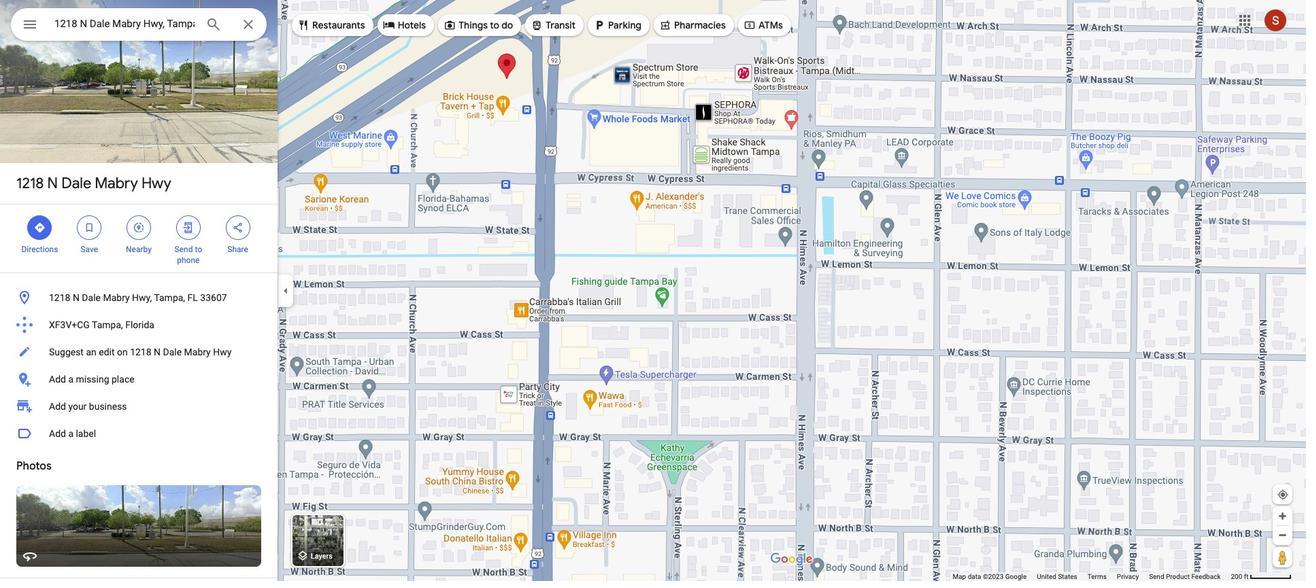 Task type: locate. For each thing, give the bounding box(es) containing it.
2 horizontal spatial 1218
[[130, 347, 151, 358]]

1 horizontal spatial hwy
[[213, 347, 232, 358]]

missing
[[76, 374, 109, 385]]

n down 'florida'
[[154, 347, 161, 358]]

0 horizontal spatial tampa,
[[92, 320, 123, 331]]

to
[[490, 19, 499, 31], [195, 245, 202, 254]]

0 horizontal spatial to
[[195, 245, 202, 254]]

2 add from the top
[[49, 401, 66, 412]]

0 vertical spatial to
[[490, 19, 499, 31]]

send inside send to phone
[[175, 245, 193, 254]]

suggest an edit on 1218 n dale mabry hwy button
[[0, 339, 278, 366]]

mabry
[[95, 174, 138, 193], [103, 293, 130, 303], [184, 347, 211, 358]]

add a missing place
[[49, 374, 134, 385]]

1218 up 
[[16, 174, 44, 193]]

0 horizontal spatial 1218
[[16, 174, 44, 193]]

add
[[49, 374, 66, 385], [49, 401, 66, 412], [49, 429, 66, 439]]

1 add from the top
[[49, 374, 66, 385]]

dale up ""
[[61, 174, 91, 193]]

2 vertical spatial mabry
[[184, 347, 211, 358]]

0 vertical spatial hwy
[[141, 174, 171, 193]]

1218
[[16, 174, 44, 193], [49, 293, 70, 303], [130, 347, 151, 358]]

1218 for 1218 n dale mabry hwy, tampa, fl 33607
[[49, 293, 70, 303]]

1218 n dale mabry hwy, tampa, fl 33607
[[49, 293, 227, 303]]

1218 right on
[[130, 347, 151, 358]]

collapse side panel image
[[278, 283, 293, 298]]

 hotels
[[383, 17, 426, 32]]

send left the product
[[1149, 573, 1164, 581]]

add a label
[[49, 429, 96, 439]]

your
[[68, 401, 87, 412]]

business
[[89, 401, 127, 412]]

a inside button
[[68, 429, 73, 439]]

zoom in image
[[1278, 512, 1288, 522]]

add left your
[[49, 401, 66, 412]]

mabry left the hwy,
[[103, 293, 130, 303]]

dale up xf3v+cg tampa, florida
[[82, 293, 101, 303]]

add for add a missing place
[[49, 374, 66, 385]]

google
[[1005, 573, 1027, 581]]

mabry down fl
[[184, 347, 211, 358]]

hwy,
[[132, 293, 152, 303]]

tampa,
[[154, 293, 185, 303], [92, 320, 123, 331]]

2 vertical spatial dale
[[163, 347, 182, 358]]

tampa, up the edit
[[92, 320, 123, 331]]

on
[[117, 347, 128, 358]]

2 vertical spatial add
[[49, 429, 66, 439]]

1 a from the top
[[68, 374, 73, 385]]

send
[[175, 245, 193, 254], [1149, 573, 1164, 581]]

1218 n dale mabry hwy main content
[[0, 0, 278, 582]]

2 a from the top
[[68, 429, 73, 439]]

1 vertical spatial add
[[49, 401, 66, 412]]

xf3v+cg tampa, florida
[[49, 320, 154, 331]]

send up phone
[[175, 245, 193, 254]]

atms
[[758, 19, 783, 31]]

hwy down 33607
[[213, 347, 232, 358]]

restaurants
[[312, 19, 365, 31]]

footer
[[953, 573, 1231, 582]]

edit
[[99, 347, 115, 358]]

hwy inside button
[[213, 347, 232, 358]]

1 horizontal spatial send
[[1149, 573, 1164, 581]]


[[182, 220, 194, 235]]

ft
[[1244, 573, 1249, 581]]

send for send product feedback
[[1149, 573, 1164, 581]]

2 vertical spatial n
[[154, 347, 161, 358]]


[[444, 17, 456, 32]]

save
[[81, 245, 98, 254]]

dale up "add a missing place" button
[[163, 347, 182, 358]]

phone
[[177, 256, 200, 265]]

1218 up xf3v+cg
[[49, 293, 70, 303]]

1 vertical spatial a
[[68, 429, 73, 439]]

add your business
[[49, 401, 127, 412]]

united
[[1037, 573, 1056, 581]]


[[743, 17, 756, 32]]

a inside button
[[68, 374, 73, 385]]

1 horizontal spatial 1218
[[49, 293, 70, 303]]

tampa, inside xf3v+cg tampa, florida button
[[92, 320, 123, 331]]

a for missing
[[68, 374, 73, 385]]

1 vertical spatial to
[[195, 245, 202, 254]]

a left 'missing'
[[68, 374, 73, 385]]

1 horizontal spatial n
[[73, 293, 80, 303]]

share
[[227, 245, 248, 254]]

a left label
[[68, 429, 73, 439]]

mabry up 
[[95, 174, 138, 193]]


[[383, 17, 395, 32]]

0 vertical spatial n
[[47, 174, 58, 193]]

add your business link
[[0, 393, 278, 420]]

product
[[1166, 573, 1190, 581]]

0 vertical spatial tampa,
[[154, 293, 185, 303]]

n for 1218 n dale mabry hwy, tampa, fl 33607
[[73, 293, 80, 303]]

200 ft
[[1231, 573, 1249, 581]]

pharmacies
[[674, 19, 726, 31]]

transit
[[546, 19, 576, 31]]

a
[[68, 374, 73, 385], [68, 429, 73, 439]]

0 horizontal spatial send
[[175, 245, 193, 254]]

show your location image
[[1277, 489, 1289, 501]]

1 vertical spatial tampa,
[[92, 320, 123, 331]]

to left do
[[490, 19, 499, 31]]

0 vertical spatial add
[[49, 374, 66, 385]]

map
[[953, 573, 966, 581]]

1218 inside 1218 n dale mabry hwy, tampa, fl 33607 button
[[49, 293, 70, 303]]

0 vertical spatial 1218
[[16, 174, 44, 193]]

 transit
[[531, 17, 576, 32]]

add left label
[[49, 429, 66, 439]]

n up xf3v+cg
[[73, 293, 80, 303]]

add down suggest
[[49, 374, 66, 385]]


[[531, 17, 543, 32]]

tampa, left fl
[[154, 293, 185, 303]]

google maps element
[[0, 0, 1306, 582]]

privacy button
[[1117, 573, 1139, 582]]

hwy up 
[[141, 174, 171, 193]]

1 horizontal spatial to
[[490, 19, 499, 31]]


[[593, 17, 605, 32]]

a for label
[[68, 429, 73, 439]]

 search field
[[11, 8, 267, 44]]

send to phone
[[175, 245, 202, 265]]

add inside add your business link
[[49, 401, 66, 412]]

dale
[[61, 174, 91, 193], [82, 293, 101, 303], [163, 347, 182, 358]]

n inside button
[[73, 293, 80, 303]]

0 vertical spatial dale
[[61, 174, 91, 193]]

send product feedback button
[[1149, 573, 1221, 582]]

states
[[1058, 573, 1077, 581]]

0 vertical spatial send
[[175, 245, 193, 254]]

2 horizontal spatial n
[[154, 347, 161, 358]]

0 vertical spatial mabry
[[95, 174, 138, 193]]

none field inside 1218 n dale mabry hwy, tampa, fl 33607 'field'
[[54, 16, 195, 32]]

1 vertical spatial n
[[73, 293, 80, 303]]

mabry inside 1218 n dale mabry hwy, tampa, fl 33607 button
[[103, 293, 130, 303]]

add inside "add a missing place" button
[[49, 374, 66, 385]]

2 vertical spatial 1218
[[130, 347, 151, 358]]

hwy
[[141, 174, 171, 193], [213, 347, 232, 358]]


[[659, 17, 671, 32]]

3 add from the top
[[49, 429, 66, 439]]

nearby
[[126, 245, 152, 254]]

n up directions
[[47, 174, 58, 193]]

to inside send to phone
[[195, 245, 202, 254]]

1 vertical spatial send
[[1149, 573, 1164, 581]]

zoom out image
[[1278, 531, 1288, 541]]

parking
[[608, 19, 641, 31]]

0 vertical spatial a
[[68, 374, 73, 385]]

add inside the add a label button
[[49, 429, 66, 439]]

None field
[[54, 16, 195, 32]]

1218 for 1218 n dale mabry hwy
[[16, 174, 44, 193]]

n for 1218 n dale mabry hwy
[[47, 174, 58, 193]]


[[22, 15, 38, 34]]

1218 n dale mabry hwy, tampa, fl 33607 button
[[0, 284, 278, 312]]

1 vertical spatial 1218
[[49, 293, 70, 303]]

1 horizontal spatial tampa,
[[154, 293, 185, 303]]


[[133, 220, 145, 235]]

1 vertical spatial mabry
[[103, 293, 130, 303]]

0 horizontal spatial n
[[47, 174, 58, 193]]

1 vertical spatial hwy
[[213, 347, 232, 358]]

footer containing map data ©2023 google
[[953, 573, 1231, 582]]

n
[[47, 174, 58, 193], [73, 293, 80, 303], [154, 347, 161, 358]]

1 vertical spatial dale
[[82, 293, 101, 303]]

send inside button
[[1149, 573, 1164, 581]]

dale inside button
[[82, 293, 101, 303]]

to up phone
[[195, 245, 202, 254]]

dale inside button
[[163, 347, 182, 358]]

xf3v+cg tampa, florida button
[[0, 312, 278, 339]]

 restaurants
[[297, 17, 365, 32]]



Task type: vqa. For each thing, say whether or not it's contained in the screenshot.
the middle Dale
yes



Task type: describe. For each thing, give the bounding box(es) containing it.
send product feedback
[[1149, 573, 1221, 581]]

feedback
[[1191, 573, 1221, 581]]

data
[[968, 573, 981, 581]]

label
[[76, 429, 96, 439]]

mabry inside suggest an edit on 1218 n dale mabry hwy button
[[184, 347, 211, 358]]

mabry for hwy
[[95, 174, 138, 193]]

mabry for hwy,
[[103, 293, 130, 303]]

xf3v+cg
[[49, 320, 90, 331]]

hotels
[[398, 19, 426, 31]]

add for add your business
[[49, 401, 66, 412]]


[[232, 220, 244, 235]]

united states button
[[1037, 573, 1077, 582]]

200
[[1231, 573, 1242, 581]]

layers
[[311, 553, 333, 561]]

 pharmacies
[[659, 17, 726, 32]]

1218 inside suggest an edit on 1218 n dale mabry hwy button
[[130, 347, 151, 358]]

add for add a label
[[49, 429, 66, 439]]

1218 N Dale Mabry Hwy, Tampa, FL 33607 field
[[11, 8, 267, 41]]

map data ©2023 google
[[953, 573, 1027, 581]]

privacy
[[1117, 573, 1139, 581]]

©2023
[[983, 573, 1004, 581]]

to inside " things to do"
[[490, 19, 499, 31]]

directions
[[21, 245, 58, 254]]

dale for 1218 n dale mabry hwy
[[61, 174, 91, 193]]

terms
[[1088, 573, 1107, 581]]


[[34, 220, 46, 235]]

suggest an edit on 1218 n dale mabry hwy
[[49, 347, 232, 358]]


[[83, 220, 95, 235]]

add a label button
[[0, 420, 278, 448]]

photos
[[16, 460, 52, 473]]

an
[[86, 347, 96, 358]]

send for send to phone
[[175, 245, 193, 254]]

0 horizontal spatial hwy
[[141, 174, 171, 193]]

suggest
[[49, 347, 84, 358]]

united states
[[1037, 573, 1077, 581]]

1218 n dale mabry hwy
[[16, 174, 171, 193]]

florida
[[125, 320, 154, 331]]

 button
[[11, 8, 49, 44]]

show street view coverage image
[[1273, 548, 1293, 568]]

33607
[[200, 293, 227, 303]]

 things to do
[[444, 17, 513, 32]]

google account: sheryl atherton  
(sheryl.atherton@adept.ai) image
[[1265, 9, 1286, 31]]

200 ft button
[[1231, 573, 1292, 581]]

place
[[112, 374, 134, 385]]

add a missing place button
[[0, 366, 278, 393]]

do
[[502, 19, 513, 31]]

tampa, inside 1218 n dale mabry hwy, tampa, fl 33607 button
[[154, 293, 185, 303]]

dale for 1218 n dale mabry hwy, tampa, fl 33607
[[82, 293, 101, 303]]

n inside button
[[154, 347, 161, 358]]

 parking
[[593, 17, 641, 32]]

actions for 1218 n dale mabry hwy region
[[0, 205, 278, 273]]

fl
[[187, 293, 198, 303]]

 atms
[[743, 17, 783, 32]]

terms button
[[1088, 573, 1107, 582]]

things
[[459, 19, 488, 31]]


[[297, 17, 310, 32]]

footer inside google maps 'element'
[[953, 573, 1231, 582]]



